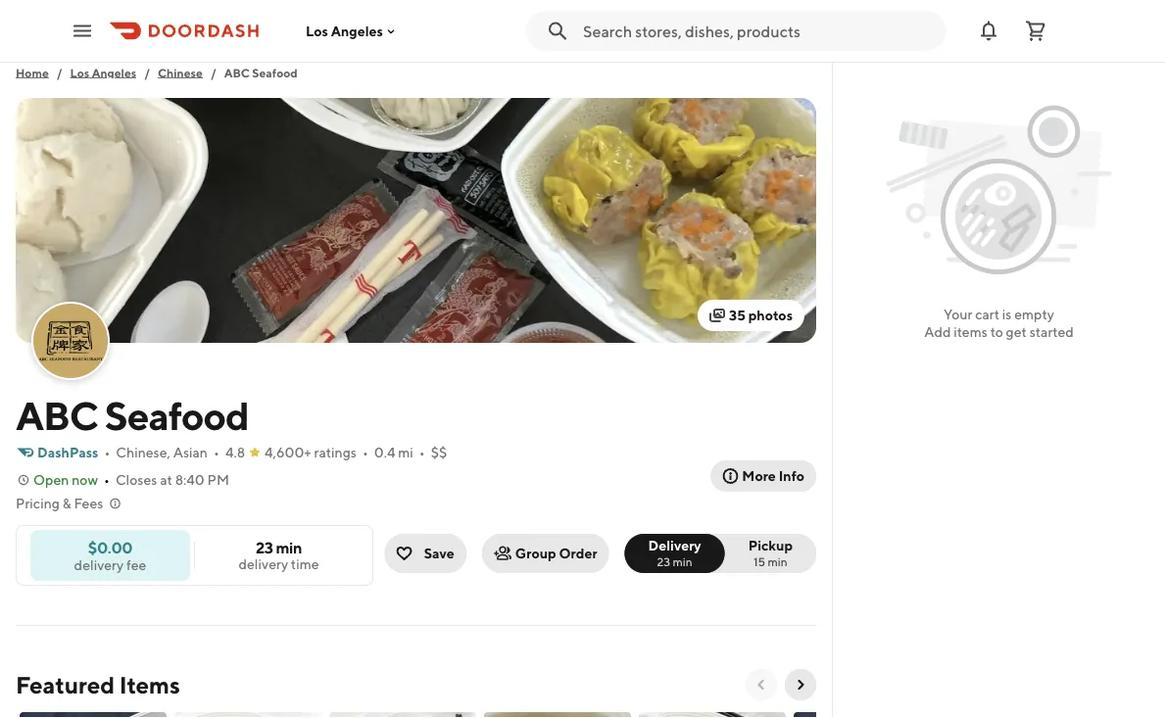 Task type: describe. For each thing, give the bounding box(es) containing it.
at
[[160, 472, 172, 488]]

0 horizontal spatial seafood
[[105, 392, 249, 439]]

delivery inside 23 min delivery time
[[239, 556, 288, 572]]

featured
[[16, 671, 115, 699]]

group
[[515, 545, 556, 562]]

0 horizontal spatial angeles
[[92, 66, 136, 79]]

group order
[[515, 545, 597, 562]]

add
[[924, 324, 951, 340]]

chinese, asian
[[116, 444, 208, 461]]

0 items, open order cart image
[[1024, 19, 1048, 43]]

1 / from the left
[[57, 66, 62, 79]]

mi
[[398, 444, 413, 461]]

more
[[742, 468, 776, 484]]

los angeles link
[[70, 63, 136, 82]]

is
[[1002, 306, 1012, 322]]

0.4 mi • $$
[[374, 444, 447, 461]]

$$
[[431, 444, 447, 461]]

delivery
[[648, 538, 701, 554]]

fees
[[74, 495, 103, 512]]

0.4
[[374, 444, 395, 461]]

8:40
[[175, 472, 205, 488]]

home link
[[16, 63, 49, 82]]

home
[[16, 66, 49, 79]]

your
[[944, 306, 973, 322]]

order
[[559, 545, 597, 562]]

23 inside delivery 23 min
[[657, 555, 670, 568]]

save
[[424, 545, 455, 562]]

23 inside 23 min delivery time
[[256, 538, 273, 557]]

• left 4.8
[[214, 444, 219, 461]]

featured items
[[16, 671, 180, 699]]

4.8
[[225, 444, 245, 461]]

Store search: begin typing to search for stores available on DoorDash text field
[[583, 20, 934, 42]]

chinese link
[[158, 63, 203, 82]]

35 photos
[[729, 307, 793, 323]]

pricing & fees button
[[16, 494, 123, 514]]

• closes at 8:40 pm
[[104, 472, 229, 488]]

pricing
[[16, 495, 60, 512]]

group order button
[[482, 534, 609, 573]]

23 min delivery time
[[239, 538, 319, 572]]

$0.00
[[88, 538, 132, 557]]

• right now
[[104, 472, 110, 488]]

pickup 15 min
[[748, 538, 793, 568]]

fillet steak french style 法式牛柳 image
[[174, 712, 321, 718]]

4,600+ ratings •
[[265, 444, 368, 461]]

pickup
[[748, 538, 793, 554]]

los angeles
[[306, 23, 383, 39]]

items
[[119, 671, 180, 699]]

save button
[[385, 534, 466, 573]]

• left 0.4
[[363, 444, 368, 461]]

1 vertical spatial abc
[[16, 392, 98, 439]]

har gow 虾饺 （4pc) image
[[794, 712, 941, 718]]

pricing & fees
[[16, 495, 103, 512]]

0 vertical spatial abc
[[224, 66, 250, 79]]

• right mi
[[419, 444, 425, 461]]

your cart is empty add items to get started
[[924, 306, 1074, 340]]

to
[[990, 324, 1003, 340]]

empty
[[1014, 306, 1054, 322]]

$0.00 delivery fee
[[74, 538, 146, 573]]

photos
[[748, 307, 793, 323]]

info
[[779, 468, 805, 484]]

closes
[[116, 472, 157, 488]]

pan fried string bean dry style image
[[639, 712, 786, 718]]

notification bell image
[[977, 19, 1001, 43]]



Task type: locate. For each thing, give the bounding box(es) containing it.
get
[[1006, 324, 1027, 340]]

None radio
[[713, 534, 816, 573]]

min for delivery
[[673, 555, 693, 568]]

fee
[[126, 557, 146, 573]]

delivery left time
[[239, 556, 288, 572]]

min down delivery
[[673, 555, 693, 568]]

seafood up asian
[[105, 392, 249, 439]]

4,600+
[[265, 444, 311, 461]]

more info button
[[711, 461, 816, 492]]

more info
[[742, 468, 805, 484]]

delivery inside $0.00 delivery fee
[[74, 557, 124, 573]]

min down 4,600+
[[276, 538, 302, 557]]

15
[[753, 555, 765, 568]]

min
[[276, 538, 302, 557], [673, 555, 693, 568], [768, 555, 788, 568]]

2 horizontal spatial /
[[211, 66, 216, 79]]

ratings
[[314, 444, 357, 461]]

delivery 23 min
[[648, 538, 701, 568]]

chinese,
[[116, 444, 170, 461]]

started
[[1030, 324, 1074, 340]]

open menu image
[[71, 19, 94, 43]]

23 down delivery
[[657, 555, 670, 568]]

sui mai 烧卖(4pc) image
[[484, 712, 631, 718]]

1 horizontal spatial los
[[306, 23, 328, 39]]

0 vertical spatial los
[[306, 23, 328, 39]]

orange chicken image
[[329, 712, 476, 718]]

abc right chinese
[[224, 66, 250, 79]]

/ right chinese
[[211, 66, 216, 79]]

2 / from the left
[[144, 66, 150, 79]]

seafood right chinese
[[252, 66, 298, 79]]

1 horizontal spatial /
[[144, 66, 150, 79]]

0 horizontal spatial delivery
[[74, 557, 124, 573]]

seafood
[[252, 66, 298, 79], [105, 392, 249, 439]]

min inside delivery 23 min
[[673, 555, 693, 568]]

1 horizontal spatial min
[[673, 555, 693, 568]]

1 horizontal spatial seafood
[[252, 66, 298, 79]]

0 vertical spatial angeles
[[331, 23, 383, 39]]

next button of carousel image
[[793, 677, 808, 693]]

delivery
[[239, 556, 288, 572], [74, 557, 124, 573]]

/ left chinese "link"
[[144, 66, 150, 79]]

abc up dashpass
[[16, 392, 98, 439]]

los angeles button
[[306, 23, 399, 39]]

1 horizontal spatial abc
[[224, 66, 250, 79]]

1 vertical spatial angeles
[[92, 66, 136, 79]]

1 vertical spatial seafood
[[105, 392, 249, 439]]

• left "chinese,"
[[104, 444, 110, 461]]

0 vertical spatial seafood
[[252, 66, 298, 79]]

none radio containing delivery
[[625, 534, 725, 573]]

1 vertical spatial los
[[70, 66, 89, 79]]

pm
[[207, 472, 229, 488]]

/
[[57, 66, 62, 79], [144, 66, 150, 79], [211, 66, 216, 79]]

35 photos button
[[698, 300, 805, 331]]

chinese
[[158, 66, 203, 79]]

&
[[62, 495, 71, 512]]

2 horizontal spatial min
[[768, 555, 788, 568]]

•
[[104, 444, 110, 461], [214, 444, 219, 461], [363, 444, 368, 461], [419, 444, 425, 461], [104, 472, 110, 488]]

1 horizontal spatial 23
[[657, 555, 670, 568]]

open
[[33, 472, 69, 488]]

previous button of carousel image
[[754, 677, 769, 693]]

23 left time
[[256, 538, 273, 557]]

abc seafood image
[[16, 98, 816, 343], [33, 304, 108, 378]]

los
[[306, 23, 328, 39], [70, 66, 89, 79]]

angeles
[[331, 23, 383, 39], [92, 66, 136, 79]]

min inside 23 min delivery time
[[276, 538, 302, 557]]

1 horizontal spatial delivery
[[239, 556, 288, 572]]

None radio
[[625, 534, 725, 573]]

featured items heading
[[16, 669, 180, 701]]

home / los angeles / chinese / abc seafood
[[16, 66, 298, 79]]

0 horizontal spatial /
[[57, 66, 62, 79]]

abc
[[224, 66, 250, 79], [16, 392, 98, 439]]

asian
[[173, 444, 208, 461]]

open now
[[33, 472, 98, 488]]

3 / from the left
[[211, 66, 216, 79]]

delivery left 'fee'
[[74, 557, 124, 573]]

none radio containing pickup
[[713, 534, 816, 573]]

abc seafood
[[16, 392, 249, 439]]

dashpass •
[[37, 444, 110, 461]]

min for pickup
[[768, 555, 788, 568]]

house special fried rice image
[[20, 712, 167, 718]]

cart
[[975, 306, 1000, 322]]

1 horizontal spatial angeles
[[331, 23, 383, 39]]

/ right the home at the left top of page
[[57, 66, 62, 79]]

items
[[954, 324, 988, 340]]

0 horizontal spatial abc
[[16, 392, 98, 439]]

now
[[72, 472, 98, 488]]

35
[[729, 307, 746, 323]]

min inside pickup 15 min
[[768, 555, 788, 568]]

order methods option group
[[625, 534, 816, 573]]

0 horizontal spatial 23
[[256, 538, 273, 557]]

0 horizontal spatial min
[[276, 538, 302, 557]]

0 horizontal spatial los
[[70, 66, 89, 79]]

time
[[291, 556, 319, 572]]

dashpass
[[37, 444, 98, 461]]

23
[[256, 538, 273, 557], [657, 555, 670, 568]]

min down pickup
[[768, 555, 788, 568]]



Task type: vqa. For each thing, say whether or not it's contained in the screenshot.
Info
yes



